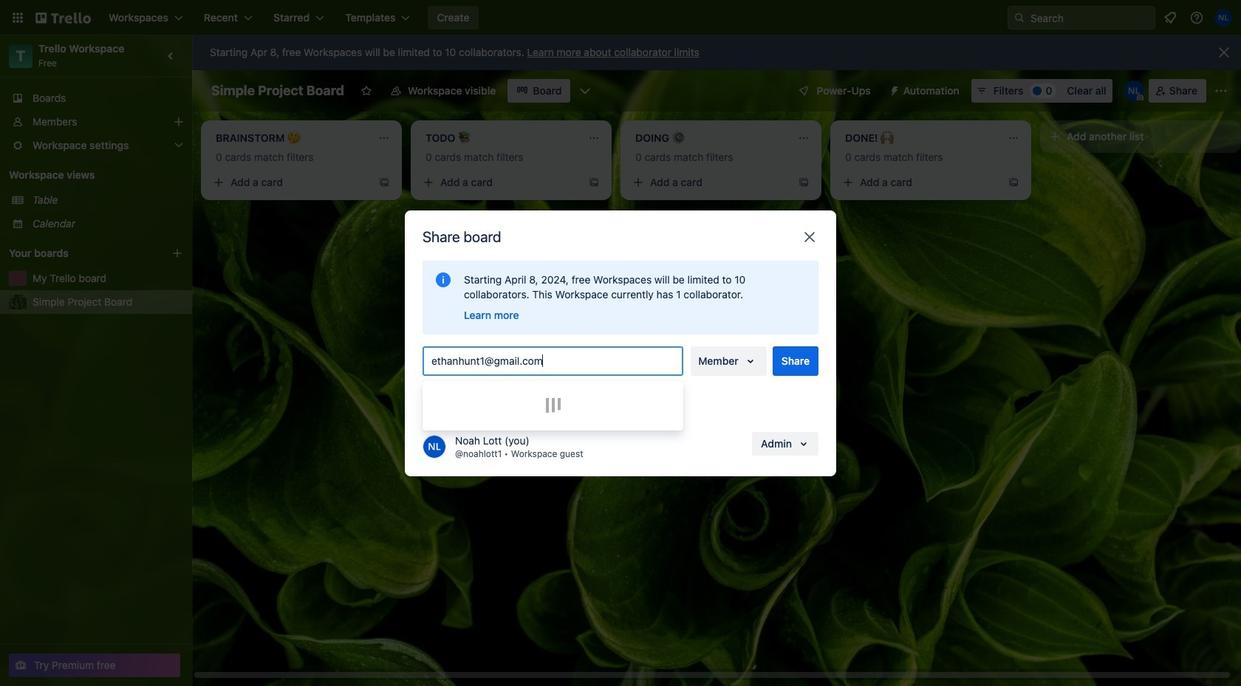 Task type: locate. For each thing, give the bounding box(es) containing it.
0 horizontal spatial noah lott (noahlott1) image
[[1124, 81, 1145, 101]]

1 horizontal spatial create from template… image
[[1008, 177, 1020, 188]]

close image
[[801, 228, 819, 246]]

back to home image
[[35, 6, 91, 30]]

1 horizontal spatial create from template… image
[[588, 177, 600, 188]]

noah lott (noahlott1) image
[[1215, 9, 1233, 27], [1124, 81, 1145, 101]]

create from template… image
[[378, 177, 390, 188], [588, 177, 600, 188]]

add board image
[[171, 248, 183, 259]]

0 vertical spatial noah lott (noahlott1) image
[[1215, 9, 1233, 27]]

0 horizontal spatial create from template… image
[[378, 177, 390, 188]]

2 create from template… image from the left
[[588, 177, 600, 188]]

create from template… image
[[798, 177, 810, 188], [1008, 177, 1020, 188]]

Email address or name text field
[[432, 351, 681, 371]]

Search field
[[1026, 7, 1155, 28]]

0 horizontal spatial create from template… image
[[798, 177, 810, 188]]

1 horizontal spatial noah lott (noahlott1) image
[[1215, 9, 1233, 27]]

1 vertical spatial noah lott (noahlott1) image
[[1124, 81, 1145, 101]]

show menu image
[[1214, 84, 1229, 98]]

primary element
[[0, 0, 1242, 35]]

0 notifications image
[[1162, 9, 1180, 27]]

star or unstar board image
[[361, 85, 373, 97]]

Board name text field
[[204, 79, 352, 103]]



Task type: describe. For each thing, give the bounding box(es) containing it.
open information menu image
[[1190, 10, 1205, 25]]

noah lott (noahlott1) image
[[423, 435, 446, 459]]

sm image
[[883, 79, 904, 100]]

1 create from template… image from the left
[[378, 177, 390, 188]]

1 create from template… image from the left
[[798, 177, 810, 188]]

2 create from template… image from the left
[[1008, 177, 1020, 188]]

search image
[[1014, 12, 1026, 24]]

your boards with 2 items element
[[9, 245, 149, 262]]

customize views image
[[578, 84, 593, 98]]



Task type: vqa. For each thing, say whether or not it's contained in the screenshot.
Board name text box
yes



